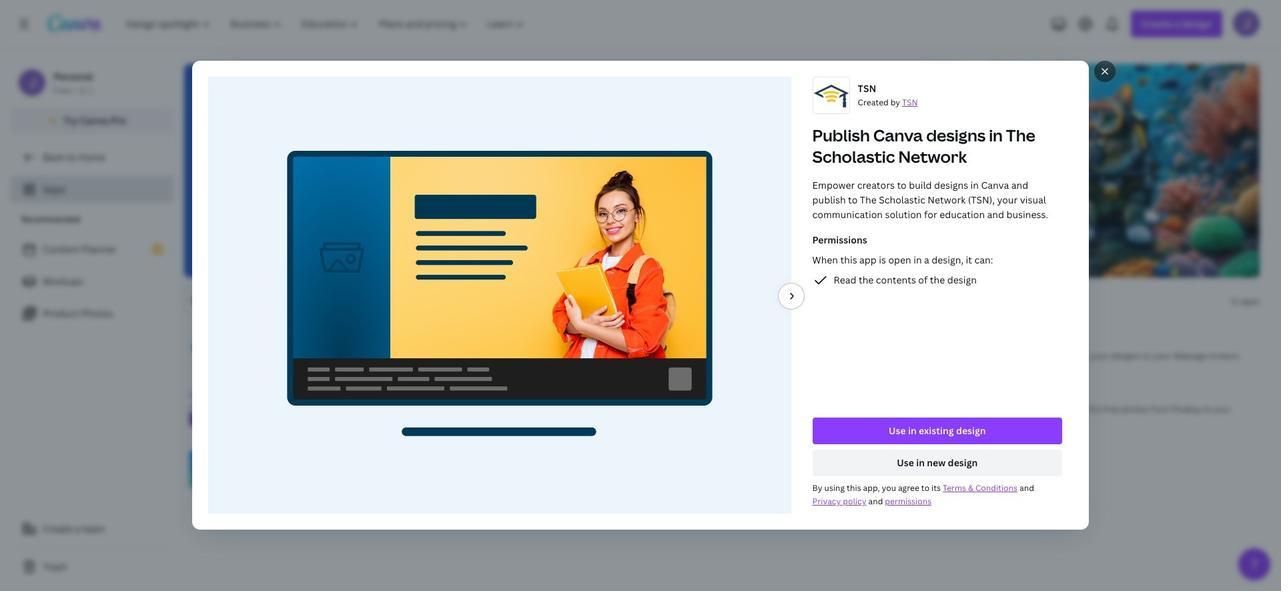 Task type: describe. For each thing, give the bounding box(es) containing it.
an image with a cursor next to a text box containing the prompt "a cat going scuba diving" to generate an image. the generated image of a cat doing scuba diving is behind the text box. image
[[880, 64, 1260, 278]]



Task type: locate. For each thing, give the bounding box(es) containing it.
top level navigation element
[[117, 11, 536, 37]]

Input field to search for apps search field
[[211, 289, 398, 314]]

list
[[11, 236, 173, 327]]



Task type: vqa. For each thing, say whether or not it's contained in the screenshot.
Top Level Navigation ELEMENT
yes



